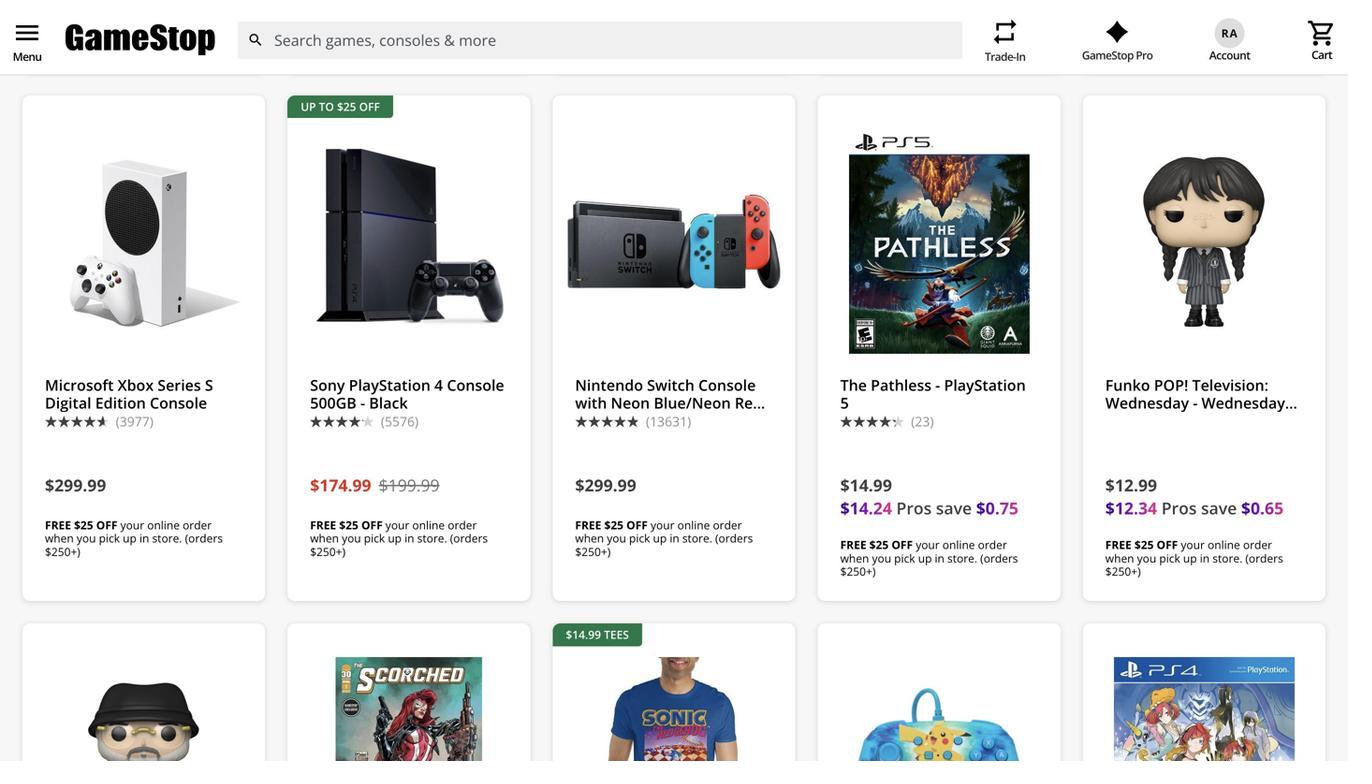 Task type: locate. For each thing, give the bounding box(es) containing it.
2 save from the left
[[1201, 497, 1237, 519]]

ra
[[1222, 25, 1239, 41]]

up
[[123, 2, 137, 18], [918, 2, 932, 18], [1183, 2, 1197, 18], [388, 22, 402, 37], [653, 22, 667, 37], [123, 531, 137, 546], [388, 531, 402, 546], [653, 531, 667, 546], [918, 550, 932, 566], [1183, 550, 1197, 566]]

in
[[139, 2, 149, 18], [935, 2, 945, 18], [1200, 2, 1210, 18], [405, 22, 414, 37], [670, 22, 680, 37], [139, 531, 149, 546], [405, 531, 414, 546], [670, 531, 680, 546], [935, 550, 945, 566], [1200, 550, 1210, 566]]

2 playstation from the left
[[944, 375, 1026, 395]]

save left $0.75
[[936, 497, 972, 519]]

store.
[[152, 2, 182, 18], [948, 2, 978, 18], [1213, 2, 1243, 18], [417, 22, 447, 37], [682, 22, 712, 37], [152, 531, 182, 546], [417, 531, 447, 546], [682, 531, 712, 546], [948, 550, 978, 566], [1213, 550, 1243, 566]]

new
[[390, 42, 418, 60]]

pros inside $12.99 $12.34 pros save $0.65
[[1162, 497, 1197, 519]]

$14.99 left tees
[[566, 627, 601, 642]]

0 horizontal spatial digital
[[45, 393, 91, 413]]

$14.24
[[840, 497, 892, 519]]

2 pros from the left
[[1162, 497, 1197, 519]]

- right pathless
[[936, 375, 940, 395]]

store up up to $25 off
[[329, 42, 360, 60]]

$14.99 for $14.99 tees
[[566, 627, 601, 642]]

save left the $0.65
[[1201, 497, 1237, 519]]

0 horizontal spatial console
[[150, 393, 207, 413]]

same day delivery link
[[147, 42, 258, 60]]

you
[[77, 2, 96, 18], [872, 2, 891, 18], [1137, 2, 1157, 18], [342, 22, 361, 37], [607, 22, 626, 37], [77, 531, 96, 546], [342, 531, 361, 546], [607, 531, 626, 546], [872, 550, 891, 566], [1137, 550, 1157, 566]]

account
[[1210, 47, 1251, 63]]

-
[[936, 375, 940, 395], [360, 393, 365, 413]]

series
[[158, 375, 201, 395]]

0 horizontal spatial $14.99
[[566, 627, 601, 642]]

store right my at the left top
[[69, 42, 101, 60]]

0 horizontal spatial $299.99
[[45, 474, 106, 496]]

1 horizontal spatial $14.99
[[840, 474, 892, 496]]

when
[[45, 2, 74, 18], [840, 2, 869, 18], [1106, 2, 1134, 18], [310, 22, 339, 37], [575, 22, 604, 37], [45, 531, 74, 546], [310, 531, 339, 546], [575, 531, 604, 546], [840, 550, 869, 566], [1106, 550, 1134, 566]]

2 horizontal spatial console
[[699, 375, 756, 395]]

(23)
[[911, 412, 934, 430]]

new releases
[[390, 42, 473, 60]]

console inside nintendo switch console with neon blue/neon red joy-con controller
[[699, 375, 756, 395]]

playstation up (5576)
[[349, 375, 431, 395]]

$250+)
[[45, 16, 80, 31], [840, 16, 876, 31], [1106, 16, 1141, 31], [310, 36, 346, 51], [575, 36, 611, 51], [45, 544, 80, 560], [310, 544, 346, 560], [575, 544, 611, 560], [840, 564, 876, 579], [1106, 564, 1141, 579]]

track
[[1064, 42, 1095, 60]]

playstation inside sony playstation 4  console 500gb - black
[[349, 375, 431, 395]]

delivery
[[209, 42, 258, 60]]

2 store from the left
[[329, 42, 360, 60]]

pros
[[897, 497, 932, 519], [1162, 497, 1197, 519]]

$0.65
[[1242, 497, 1284, 519]]

store
[[69, 42, 101, 60], [329, 42, 360, 60]]

gamestop image
[[66, 22, 215, 58]]

console
[[447, 375, 504, 395], [699, 375, 756, 395], [150, 393, 207, 413]]

with
[[575, 393, 607, 413]]

pros right $14.24
[[897, 497, 932, 519]]

free
[[310, 9, 336, 24], [575, 9, 601, 24], [45, 517, 71, 533], [310, 517, 336, 533], [575, 517, 601, 533], [840, 537, 867, 552], [1106, 537, 1132, 552]]

$14.99 up $14.24
[[840, 474, 892, 496]]

0 horizontal spatial playstation
[[349, 375, 431, 395]]

$299.99
[[45, 474, 106, 496], [575, 474, 637, 496]]

track order
[[1064, 42, 1132, 60]]

microsoft xbox series s digital edition console image
[[37, 129, 250, 354]]

1 horizontal spatial pros
[[1162, 497, 1197, 519]]

repeat trade-in
[[985, 17, 1026, 64]]

order
[[183, 0, 212, 4], [978, 0, 1007, 4], [1243, 0, 1272, 4], [448, 9, 477, 24], [713, 9, 742, 24], [183, 517, 212, 533], [448, 517, 477, 533], [713, 517, 742, 533], [978, 537, 1007, 552], [1243, 537, 1272, 552]]

the pathless - playstation 5
[[840, 375, 1026, 413]]

white
[[1210, 42, 1243, 60]]

neon
[[611, 393, 650, 413]]

$14.99 tees
[[566, 627, 629, 642]]

menu
[[12, 18, 42, 48]]

center
[[1295, 42, 1333, 60]]

1 horizontal spatial -
[[936, 375, 940, 395]]

sony playstation 4  console 500gb - black image
[[303, 129, 515, 354]]

1 vertical spatial digital
[[45, 393, 91, 413]]

1 horizontal spatial playstation
[[944, 375, 1026, 395]]

0 horizontal spatial store
[[69, 42, 101, 60]]

1 horizontal spatial save
[[1201, 497, 1237, 519]]

black
[[369, 393, 408, 413]]

top deals link
[[502, 42, 561, 60]]

your online order when you pick up in store. (orders $250+)
[[45, 0, 223, 31], [840, 0, 1018, 31], [1106, 0, 1284, 31], [310, 9, 488, 51], [575, 9, 753, 51], [45, 517, 223, 560], [310, 517, 488, 560], [575, 517, 753, 560], [840, 537, 1018, 579], [1106, 537, 1284, 579]]

$299.99 down edition
[[45, 474, 106, 496]]

1 pros from the left
[[897, 497, 932, 519]]

1 playstation from the left
[[349, 375, 431, 395]]

1 horizontal spatial console
[[447, 375, 504, 395]]

$174.99
[[310, 474, 371, 496]]

menu
[[13, 49, 42, 64]]

- inside sony playstation 4  console 500gb - black
[[360, 393, 365, 413]]

digital right search "button"
[[288, 42, 326, 60]]

in
[[1016, 49, 1026, 64]]

digimon story: cyber sleuth - playstation 4 image
[[1098, 657, 1311, 761]]

same day delivery
[[147, 42, 258, 60]]

pros right $12.34
[[1162, 497, 1197, 519]]

- left the black
[[360, 393, 365, 413]]

1 vertical spatial $14.99
[[566, 627, 601, 642]]

pro
[[1136, 47, 1153, 63]]

pathless
[[871, 375, 932, 395]]

0 horizontal spatial -
[[360, 393, 365, 413]]

nintendo switch console with neon blue/neon red joy-con controller image
[[568, 129, 781, 354]]

ben white payload center link
[[1163, 42, 1333, 60]]

$299.99 down con
[[575, 474, 637, 496]]

sony
[[310, 375, 345, 395]]

free $25 off
[[310, 9, 383, 24], [575, 9, 648, 24], [45, 517, 118, 533], [310, 517, 383, 533], [575, 517, 648, 533], [840, 537, 913, 552], [1106, 537, 1178, 552]]

0 horizontal spatial save
[[936, 497, 972, 519]]

microsoft xbox series s digital edition console
[[45, 375, 213, 413]]

$199.99
[[379, 474, 440, 496]]

digital left edition
[[45, 393, 91, 413]]

digital store link
[[288, 42, 360, 60]]

sonic the hedgehog game cover unisex short sleeve t-shirt image
[[568, 657, 781, 761]]

1 horizontal spatial store
[[329, 42, 360, 60]]

0 vertical spatial digital
[[288, 42, 326, 60]]

funko pop! television: wednesday - wednesday addams 3.74-in vinyl figure image
[[1098, 129, 1311, 354]]

the pathless - playstation 5 image
[[833, 129, 1046, 354]]

pre-
[[591, 42, 615, 60]]

digital
[[288, 42, 326, 60], [45, 393, 91, 413]]

order
[[1098, 42, 1132, 60]]

image comics the scorched 1 comic book gamestop exclusive image
[[303, 657, 515, 761]]

0 vertical spatial $14.99
[[840, 474, 892, 496]]

pick
[[99, 2, 120, 18], [894, 2, 915, 18], [1160, 2, 1181, 18], [364, 22, 385, 37], [629, 22, 650, 37], [99, 531, 120, 546], [364, 531, 385, 546], [629, 531, 650, 546], [894, 550, 915, 566], [1160, 550, 1181, 566]]

trade-
[[985, 49, 1016, 64]]

$14.99
[[840, 474, 892, 496], [566, 627, 601, 642]]

powera enhanced wired controller for nintendo switch - tie dye pikachu image
[[833, 657, 1046, 761]]

(orders
[[185, 2, 223, 18], [981, 2, 1018, 18], [1246, 2, 1284, 18], [450, 22, 488, 37], [715, 22, 753, 37], [185, 531, 223, 546], [450, 531, 488, 546], [715, 531, 753, 546], [981, 550, 1018, 566], [1246, 550, 1284, 566]]

playstation right pathless
[[944, 375, 1026, 395]]

1 horizontal spatial $299.99
[[575, 474, 637, 496]]

con
[[602, 411, 630, 431]]

$25
[[339, 9, 358, 24], [604, 9, 624, 24], [337, 99, 356, 114], [74, 517, 93, 533], [339, 517, 358, 533], [604, 517, 624, 533], [870, 537, 889, 552], [1135, 537, 1154, 552]]

to
[[319, 99, 334, 114]]

4
[[435, 375, 443, 395]]

joy-
[[575, 411, 602, 431]]

top deals
[[502, 42, 561, 60]]

top
[[502, 42, 525, 60]]

playstation
[[349, 375, 431, 395], [944, 375, 1026, 395]]

0 horizontal spatial pros
[[897, 497, 932, 519]]



Task type: describe. For each thing, give the bounding box(es) containing it.
nintendo
[[575, 375, 643, 395]]

menu menu
[[12, 18, 42, 64]]

$12.99
[[1106, 474, 1157, 496]]

$174.99 $199.99
[[310, 474, 440, 496]]

$14.99 for $14.99
[[840, 474, 892, 496]]

new releases link
[[390, 42, 473, 60]]

gamestop pro link
[[1082, 21, 1153, 63]]

video
[[869, 42, 902, 60]]

shop
[[15, 42, 45, 60]]

switch
[[647, 375, 695, 395]]

payload
[[1246, 42, 1292, 60]]

releases
[[421, 42, 473, 60]]

$14.24 pros save $0.75
[[840, 497, 1019, 519]]

digital inside microsoft xbox series s digital edition console
[[45, 393, 91, 413]]

red
[[735, 393, 762, 413]]

ben
[[1184, 42, 1207, 60]]

digital store
[[288, 42, 360, 60]]

(5576)
[[381, 412, 419, 430]]

Search games, consoles & more search field
[[274, 21, 929, 59]]

ra account
[[1210, 25, 1251, 63]]

cart
[[1312, 47, 1332, 62]]

save inside $12.99 $12.34 pros save $0.65
[[1201, 497, 1237, 519]]

$12.99 $12.34 pros save $0.65
[[1106, 474, 1284, 519]]

shopping_cart
[[1307, 18, 1337, 48]]

owned
[[615, 42, 658, 60]]

the
[[840, 375, 867, 395]]

controller
[[634, 411, 707, 431]]

- inside the pathless - playstation 5
[[936, 375, 940, 395]]

xbox
[[118, 375, 154, 395]]

consoles
[[785, 42, 839, 60]]

edition
[[95, 393, 146, 413]]

video games
[[869, 42, 947, 60]]

sony playstation 4  console 500gb - black
[[310, 375, 504, 413]]

my
[[48, 42, 66, 60]]

track order link
[[1045, 42, 1132, 60]]

funko pop! indiana jones: raiders of the lost ark henry jones sr. 4.5-in vinyl bobblehead image
[[37, 657, 250, 761]]

collectibles link
[[688, 42, 755, 60]]

up to $25 off
[[301, 99, 380, 114]]

gamestop pro
[[1082, 47, 1153, 63]]

console inside microsoft xbox series s digital edition console
[[150, 393, 207, 413]]

1 $299.99 from the left
[[45, 474, 106, 496]]

s
[[205, 375, 213, 395]]

2 $299.99 from the left
[[575, 474, 637, 496]]

day
[[183, 42, 206, 60]]

(13631)
[[646, 412, 691, 430]]

ben white payload center
[[1184, 42, 1333, 60]]

shop my store link
[[15, 42, 101, 60]]

microsoft
[[45, 375, 114, 395]]

same
[[147, 42, 180, 60]]

search button
[[237, 21, 274, 59]]

search search field
[[237, 21, 963, 59]]

1 save from the left
[[936, 497, 972, 519]]

gamestop
[[1082, 47, 1134, 63]]

deals
[[528, 42, 561, 60]]

gamestop pro icon image
[[1106, 21, 1129, 43]]

console inside sony playstation 4  console 500gb - black
[[447, 375, 504, 395]]

1 store from the left
[[69, 42, 101, 60]]

video games link
[[869, 42, 947, 60]]

playstation inside the pathless - playstation 5
[[944, 375, 1026, 395]]

500gb
[[310, 393, 357, 413]]

tees
[[604, 627, 629, 642]]

shopping_cart cart
[[1307, 18, 1337, 62]]

up
[[301, 99, 316, 114]]

1 horizontal spatial digital
[[288, 42, 326, 60]]

repeat
[[990, 17, 1020, 47]]

search
[[247, 32, 264, 48]]

nintendo switch console with neon blue/neon red joy-con controller
[[575, 375, 762, 431]]

$0.75
[[976, 497, 1019, 519]]

shop my store
[[15, 42, 101, 60]]

games
[[905, 42, 947, 60]]

collectibles
[[688, 42, 755, 60]]

(3977)
[[116, 412, 153, 430]]

blue/neon
[[654, 393, 731, 413]]

$12.34
[[1106, 497, 1157, 519]]

5
[[840, 393, 849, 413]]

pre-owned
[[591, 42, 658, 60]]

consoles link
[[785, 42, 839, 60]]



Task type: vqa. For each thing, say whether or not it's contained in the screenshot.
$14.99 TEES $14.99
yes



